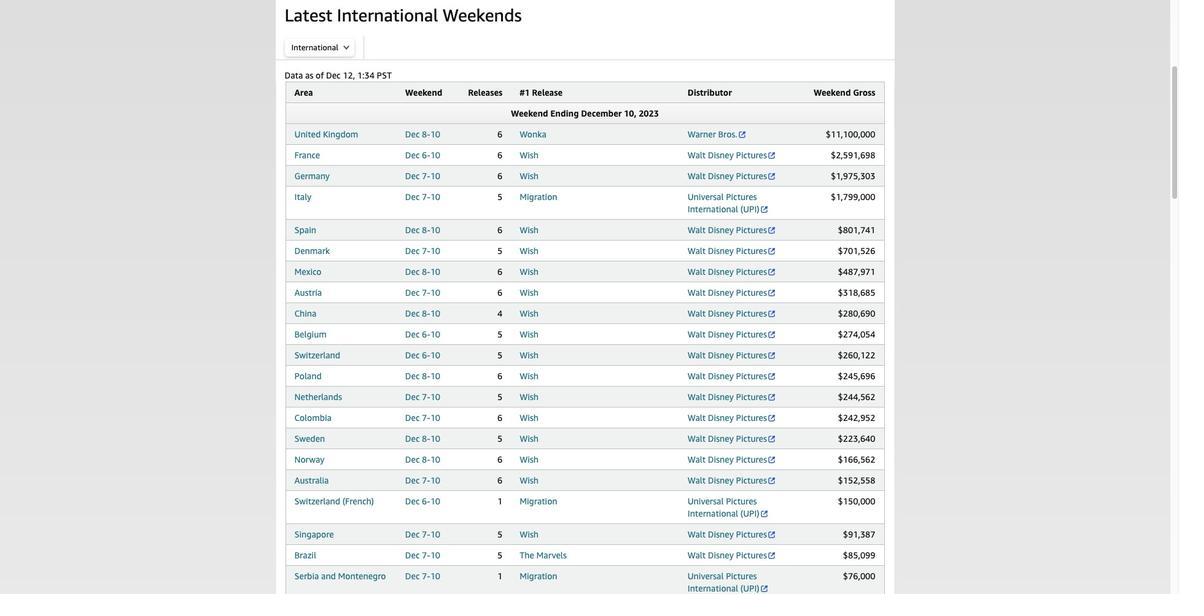 Task type: locate. For each thing, give the bounding box(es) containing it.
10 wish from the top
[[520, 371, 539, 382]]

disney for $242,952
[[708, 413, 734, 423]]

2 vertical spatial (upi)
[[741, 584, 760, 594]]

9 10 from the top
[[431, 308, 441, 319]]

3 5 from the top
[[498, 329, 503, 340]]

3 universal from the top
[[688, 571, 724, 582]]

6
[[498, 129, 503, 139], [498, 150, 503, 160], [498, 171, 503, 181], [498, 225, 503, 235], [498, 267, 503, 277], [498, 288, 503, 298], [498, 371, 503, 382], [498, 413, 503, 423], [498, 455, 503, 465], [498, 476, 503, 486]]

australia
[[295, 476, 329, 486]]

3 dec 7-10 from the top
[[405, 246, 441, 256]]

warner
[[688, 129, 716, 139]]

6 wish link from the top
[[520, 288, 539, 298]]

4
[[498, 308, 503, 319]]

$274,054
[[839, 329, 876, 340]]

8- for spain
[[422, 225, 431, 235]]

1 1 from the top
[[498, 497, 503, 507]]

dec 7-10 link for netherlands
[[405, 392, 441, 403]]

china
[[295, 308, 317, 319]]

brazil
[[295, 551, 316, 561]]

warner bros.
[[688, 129, 738, 139]]

2 vertical spatial universal pictures international (upi)
[[688, 571, 760, 594]]

1 for dec 6-10
[[498, 497, 503, 507]]

2 migration link from the top
[[520, 497, 558, 507]]

4 wish link from the top
[[520, 246, 539, 256]]

17 walt disney pictures from the top
[[688, 551, 768, 561]]

6 for france
[[498, 150, 503, 160]]

$2,591,698
[[831, 150, 876, 160]]

11 wish from the top
[[520, 392, 539, 403]]

2 vertical spatial universal pictures international (upi) link
[[688, 571, 769, 594]]

dec 7-10 link for australia
[[405, 476, 441, 486]]

1 (upi) from the top
[[741, 204, 760, 214]]

universal pictures international (upi) for $150,000
[[688, 497, 760, 519]]

2 dec 6-10 from the top
[[405, 329, 441, 340]]

6 dec 7-10 from the top
[[405, 413, 441, 423]]

wish for norway
[[520, 455, 539, 465]]

wish link for denmark
[[520, 246, 539, 256]]

11 walt disney pictures link from the top
[[688, 392, 777, 403]]

2 walt disney pictures link from the top
[[688, 171, 777, 181]]

3 dec 8-10 link from the top
[[405, 267, 441, 277]]

1 dec 8-10 from the top
[[405, 129, 441, 139]]

6 dec 8-10 link from the top
[[405, 434, 441, 444]]

3 dec 8-10 from the top
[[405, 267, 441, 277]]

walt disney pictures link for $152,558
[[688, 476, 777, 486]]

2 vertical spatial migration link
[[520, 571, 558, 582]]

universal pictures international (upi)
[[688, 192, 760, 214], [688, 497, 760, 519], [688, 571, 760, 594]]

20 10 from the top
[[431, 551, 441, 561]]

5 7- from the top
[[422, 392, 431, 403]]

germany
[[295, 171, 330, 181]]

wish for belgium
[[520, 329, 539, 340]]

ending
[[551, 108, 579, 119]]

pictures for $280,690
[[736, 308, 768, 319]]

dec 8-10 for spain
[[405, 225, 441, 235]]

8 dec 7-10 from the top
[[405, 530, 441, 540]]

6 for mexico
[[498, 267, 503, 277]]

walt for $85,099
[[688, 551, 706, 561]]

international for switzerland (french)
[[688, 509, 739, 519]]

15 disney from the top
[[708, 476, 734, 486]]

walt disney pictures for $1,975,303
[[688, 171, 768, 181]]

8 wish link from the top
[[520, 329, 539, 340]]

wish for sweden
[[520, 434, 539, 444]]

walt disney pictures link for $260,122
[[688, 350, 777, 361]]

pictures
[[736, 150, 768, 160], [736, 171, 768, 181], [726, 192, 757, 202], [736, 225, 768, 235], [736, 246, 768, 256], [736, 267, 768, 277], [736, 288, 768, 298], [736, 308, 768, 319], [736, 329, 768, 340], [736, 350, 768, 361], [736, 371, 768, 382], [736, 392, 768, 403], [736, 413, 768, 423], [736, 434, 768, 444], [736, 455, 768, 465], [736, 476, 768, 486], [726, 497, 757, 507], [736, 530, 768, 540], [736, 551, 768, 561], [726, 571, 757, 582]]

walt disney pictures for $91,387
[[688, 530, 768, 540]]

10
[[431, 129, 441, 139], [431, 150, 441, 160], [431, 171, 441, 181], [431, 192, 441, 202], [431, 225, 441, 235], [431, 246, 441, 256], [431, 267, 441, 277], [431, 288, 441, 298], [431, 308, 441, 319], [431, 329, 441, 340], [431, 350, 441, 361], [431, 371, 441, 382], [431, 392, 441, 403], [431, 413, 441, 423], [431, 434, 441, 444], [431, 455, 441, 465], [431, 476, 441, 486], [431, 497, 441, 507], [431, 530, 441, 540], [431, 551, 441, 561], [431, 571, 441, 582]]

16 10 from the top
[[431, 455, 441, 465]]

disney for $487,971
[[708, 267, 734, 277]]

universal pictures international (upi) link for $1,799,000
[[688, 192, 769, 214]]

4 dec 7-10 from the top
[[405, 288, 441, 298]]

$1,975,303
[[831, 171, 876, 181]]

2 dec 7-10 from the top
[[405, 192, 441, 202]]

#1
[[520, 87, 530, 98]]

5 8- from the top
[[422, 371, 431, 382]]

7 10 from the top
[[431, 267, 441, 277]]

9 dec 7-10 link from the top
[[405, 551, 441, 561]]

7 dec 7-10 link from the top
[[405, 476, 441, 486]]

migration link
[[520, 192, 558, 202], [520, 497, 558, 507], [520, 571, 558, 582]]

dec 7-10 for germany
[[405, 171, 441, 181]]

dec 8-10 for sweden
[[405, 434, 441, 444]]

12 wish link from the top
[[520, 413, 539, 423]]

wish link for france
[[520, 150, 539, 160]]

7- for colombia
[[422, 413, 431, 423]]

switzerland down australia
[[295, 497, 340, 507]]

2 vertical spatial universal
[[688, 571, 724, 582]]

wish link for poland
[[520, 371, 539, 382]]

6 for austria
[[498, 288, 503, 298]]

1 vertical spatial universal pictures international (upi) link
[[688, 497, 769, 519]]

dec for mexico
[[405, 267, 420, 277]]

netherlands
[[295, 392, 342, 403]]

dec 7-10 link for germany
[[405, 171, 441, 181]]

pst
[[377, 70, 392, 81]]

migration
[[520, 192, 558, 202], [520, 497, 558, 507], [520, 571, 558, 582]]

walt disney pictures for $274,054
[[688, 329, 768, 340]]

$242,952
[[839, 413, 876, 423]]

16 wish from the top
[[520, 530, 539, 540]]

walt for $260,122
[[688, 350, 706, 361]]

6 dec 7-10 link from the top
[[405, 413, 441, 423]]

1 vertical spatial (upi)
[[741, 509, 760, 519]]

latest international weekends
[[285, 5, 522, 25]]

4 dec 6-10 from the top
[[405, 497, 441, 507]]

8- for united kingdom
[[422, 129, 431, 139]]

switzerland (french)
[[295, 497, 374, 507]]

7 wish link from the top
[[520, 308, 539, 319]]

3 walt from the top
[[688, 225, 706, 235]]

walt disney pictures for $242,952
[[688, 413, 768, 423]]

dec 8-10 for china
[[405, 308, 441, 319]]

wish link for china
[[520, 308, 539, 319]]

2 dec 8-10 from the top
[[405, 225, 441, 235]]

10,
[[624, 108, 637, 119]]

6 10 from the top
[[431, 246, 441, 256]]

1 vertical spatial migration link
[[520, 497, 558, 507]]

walt for $242,952
[[688, 413, 706, 423]]

kingdom
[[323, 129, 358, 139]]

wish for singapore
[[520, 530, 539, 540]]

2 5 from the top
[[498, 246, 503, 256]]

0 vertical spatial universal pictures international (upi)
[[688, 192, 760, 214]]

dec 7-10
[[405, 171, 441, 181], [405, 192, 441, 202], [405, 246, 441, 256], [405, 288, 441, 298], [405, 392, 441, 403], [405, 413, 441, 423], [405, 476, 441, 486], [405, 530, 441, 540], [405, 551, 441, 561], [405, 571, 441, 582]]

5 disney from the top
[[708, 267, 734, 277]]

10 7- from the top
[[422, 571, 431, 582]]

walt for $318,685
[[688, 288, 706, 298]]

dec 8-10 link for sweden
[[405, 434, 441, 444]]

2 6- from the top
[[422, 329, 431, 340]]

7 dec 7-10 from the top
[[405, 476, 441, 486]]

3 7- from the top
[[422, 246, 431, 256]]

3 6- from the top
[[422, 350, 431, 361]]

migration for switzerland (french)
[[520, 497, 558, 507]]

11 walt from the top
[[688, 392, 706, 403]]

walt disney pictures link for $2,591,698
[[688, 150, 777, 160]]

1 dec 6-10 link from the top
[[405, 150, 441, 160]]

walt for $152,558
[[688, 476, 706, 486]]

9 wish link from the top
[[520, 350, 539, 361]]

$801,741
[[839, 225, 876, 235]]

4 disney from the top
[[708, 246, 734, 256]]

1
[[498, 497, 503, 507], [498, 571, 503, 582]]

10 for poland
[[431, 371, 441, 382]]

3 universal pictures international (upi) from the top
[[688, 571, 760, 594]]

0 vertical spatial 1
[[498, 497, 503, 507]]

6 for norway
[[498, 455, 503, 465]]

10 disney from the top
[[708, 371, 734, 382]]

$260,122
[[839, 350, 876, 361]]

weekend
[[405, 87, 443, 98], [814, 87, 851, 98], [511, 108, 548, 119]]

dec 6-10 for france
[[405, 150, 441, 160]]

8- for mexico
[[422, 267, 431, 277]]

$166,562
[[839, 455, 876, 465]]

1 dec 6-10 from the top
[[405, 150, 441, 160]]

5 wish from the top
[[520, 267, 539, 277]]

14 wish from the top
[[520, 455, 539, 465]]

0 vertical spatial universal pictures international (upi) link
[[688, 192, 769, 214]]

7- for italy
[[422, 192, 431, 202]]

9 dec 7-10 from the top
[[405, 551, 441, 561]]

0 vertical spatial universal
[[688, 192, 724, 202]]

pictures for $152,558
[[736, 476, 768, 486]]

wonka
[[520, 129, 547, 139]]

6 wish from the top
[[520, 288, 539, 298]]

1 vertical spatial switzerland
[[295, 497, 340, 507]]

dec 7-10 link for singapore
[[405, 530, 441, 540]]

wish for colombia
[[520, 413, 539, 423]]

10 walt from the top
[[688, 371, 706, 382]]

pictures for $242,952
[[736, 413, 768, 423]]

denmark
[[295, 246, 330, 256]]

pictures for $487,971
[[736, 267, 768, 277]]

13 disney from the top
[[708, 434, 734, 444]]

9 7- from the top
[[422, 551, 431, 561]]

10 for sweden
[[431, 434, 441, 444]]

2 8- from the top
[[422, 225, 431, 235]]

7 8- from the top
[[422, 455, 431, 465]]

dec 7-10 for denmark
[[405, 246, 441, 256]]

0 vertical spatial (upi)
[[741, 204, 760, 214]]

wish
[[520, 150, 539, 160], [520, 171, 539, 181], [520, 225, 539, 235], [520, 246, 539, 256], [520, 267, 539, 277], [520, 288, 539, 298], [520, 308, 539, 319], [520, 329, 539, 340], [520, 350, 539, 361], [520, 371, 539, 382], [520, 392, 539, 403], [520, 413, 539, 423], [520, 434, 539, 444], [520, 455, 539, 465], [520, 476, 539, 486], [520, 530, 539, 540]]

6-
[[422, 150, 431, 160], [422, 329, 431, 340], [422, 350, 431, 361], [422, 497, 431, 507]]

belgium
[[295, 329, 327, 340]]

15 wish from the top
[[520, 476, 539, 486]]

$487,971
[[839, 267, 876, 277]]

weekends
[[443, 5, 522, 25]]

wish link for belgium
[[520, 329, 539, 340]]

dec 7-10 for austria
[[405, 288, 441, 298]]

universal pictures international (upi) link
[[688, 192, 769, 214], [688, 497, 769, 519], [688, 571, 769, 594]]

7 walt disney pictures from the top
[[688, 308, 768, 319]]

17 disney from the top
[[708, 551, 734, 561]]

3 10 from the top
[[431, 171, 441, 181]]

universal
[[688, 192, 724, 202], [688, 497, 724, 507], [688, 571, 724, 582]]

wonka link
[[520, 129, 547, 139]]

5 for switzerland
[[498, 350, 503, 361]]

walt disney pictures
[[688, 150, 768, 160], [688, 171, 768, 181], [688, 225, 768, 235], [688, 246, 768, 256], [688, 267, 768, 277], [688, 288, 768, 298], [688, 308, 768, 319], [688, 329, 768, 340], [688, 350, 768, 361], [688, 371, 768, 382], [688, 392, 768, 403], [688, 413, 768, 423], [688, 434, 768, 444], [688, 455, 768, 465], [688, 476, 768, 486], [688, 530, 768, 540], [688, 551, 768, 561]]

walt for $1,975,303
[[688, 171, 706, 181]]

2 horizontal spatial weekend
[[814, 87, 851, 98]]

3 walt disney pictures link from the top
[[688, 225, 777, 235]]

dec 8-10 link for spain
[[405, 225, 441, 235]]

7 dec 8-10 link from the top
[[405, 455, 441, 465]]

10 walt disney pictures from the top
[[688, 371, 768, 382]]

wish link
[[520, 150, 539, 160], [520, 171, 539, 181], [520, 225, 539, 235], [520, 246, 539, 256], [520, 267, 539, 277], [520, 288, 539, 298], [520, 308, 539, 319], [520, 329, 539, 340], [520, 350, 539, 361], [520, 371, 539, 382], [520, 392, 539, 403], [520, 413, 539, 423], [520, 434, 539, 444], [520, 455, 539, 465], [520, 476, 539, 486], [520, 530, 539, 540]]

weekend ending december 10, 2023
[[511, 108, 659, 119]]

migration for italy
[[520, 192, 558, 202]]

2 vertical spatial migration
[[520, 571, 558, 582]]

8 7- from the top
[[422, 530, 431, 540]]

spain
[[295, 225, 316, 235]]

walt for $487,971
[[688, 267, 706, 277]]

15 walt from the top
[[688, 476, 706, 486]]

disney
[[708, 150, 734, 160], [708, 171, 734, 181], [708, 225, 734, 235], [708, 246, 734, 256], [708, 267, 734, 277], [708, 288, 734, 298], [708, 308, 734, 319], [708, 329, 734, 340], [708, 350, 734, 361], [708, 371, 734, 382], [708, 392, 734, 403], [708, 413, 734, 423], [708, 434, 734, 444], [708, 455, 734, 465], [708, 476, 734, 486], [708, 530, 734, 540], [708, 551, 734, 561]]

8 disney from the top
[[708, 329, 734, 340]]

wish for denmark
[[520, 246, 539, 256]]

4 dec 6-10 link from the top
[[405, 497, 441, 507]]

disney for $85,099
[[708, 551, 734, 561]]

switzerland
[[295, 350, 340, 361], [295, 497, 340, 507]]

walt disney pictures link
[[688, 150, 777, 160], [688, 171, 777, 181], [688, 225, 777, 235], [688, 246, 777, 256], [688, 267, 777, 277], [688, 288, 777, 298], [688, 308, 777, 319], [688, 329, 777, 340], [688, 350, 777, 361], [688, 371, 777, 382], [688, 392, 777, 403], [688, 413, 777, 423], [688, 434, 777, 444], [688, 455, 777, 465], [688, 476, 777, 486], [688, 530, 777, 540], [688, 551, 777, 561]]

1 6 from the top
[[498, 129, 503, 139]]

1 vertical spatial universal pictures international (upi)
[[688, 497, 760, 519]]

dropdown image
[[344, 45, 350, 50]]

dec for united kingdom
[[405, 129, 420, 139]]

(french)
[[343, 497, 374, 507]]

1 vertical spatial 1
[[498, 571, 503, 582]]

walt for $223,640
[[688, 434, 706, 444]]

6 walt disney pictures from the top
[[688, 288, 768, 298]]

poland
[[295, 371, 322, 382]]

14 10 from the top
[[431, 413, 441, 423]]

8 6 from the top
[[498, 413, 503, 423]]

1 vertical spatial universal
[[688, 497, 724, 507]]

serbia and montenegro link
[[295, 571, 386, 582]]

1 for dec 7-10
[[498, 571, 503, 582]]

pictures for $244,562
[[736, 392, 768, 403]]

walt disney pictures for $701,526
[[688, 246, 768, 256]]

10 for brazil
[[431, 551, 441, 561]]

13 wish link from the top
[[520, 434, 539, 444]]

disney for $152,558
[[708, 476, 734, 486]]

$152,558
[[839, 476, 876, 486]]

$701,526
[[839, 246, 876, 256]]

10 for mexico
[[431, 267, 441, 277]]

14 walt from the top
[[688, 455, 706, 465]]

dec 8-10 link
[[405, 129, 441, 139], [405, 225, 441, 235], [405, 267, 441, 277], [405, 308, 441, 319], [405, 371, 441, 382], [405, 434, 441, 444], [405, 455, 441, 465]]

international
[[337, 5, 438, 25], [292, 42, 339, 52], [688, 204, 739, 214], [688, 509, 739, 519], [688, 584, 739, 594]]

5
[[498, 192, 503, 202], [498, 246, 503, 256], [498, 329, 503, 340], [498, 350, 503, 361], [498, 392, 503, 403], [498, 434, 503, 444], [498, 530, 503, 540], [498, 551, 503, 561]]

2 (upi) from the top
[[741, 509, 760, 519]]

universal pictures international (upi) for $76,000
[[688, 571, 760, 594]]

1 wish from the top
[[520, 150, 539, 160]]

0 vertical spatial switzerland
[[295, 350, 340, 361]]

4 wish from the top
[[520, 246, 539, 256]]

5 dec 7-10 link from the top
[[405, 392, 441, 403]]

1 vertical spatial migration
[[520, 497, 558, 507]]

9 walt from the top
[[688, 350, 706, 361]]

data as of dec 12, 1:34 pst
[[285, 70, 392, 81]]

switzerland link
[[295, 350, 340, 361]]

dec 7-10 link
[[405, 171, 441, 181], [405, 192, 441, 202], [405, 246, 441, 256], [405, 288, 441, 298], [405, 392, 441, 403], [405, 413, 441, 423], [405, 476, 441, 486], [405, 530, 441, 540], [405, 551, 441, 561], [405, 571, 441, 582]]

3 dec 7-10 link from the top
[[405, 246, 441, 256]]

dec for china
[[405, 308, 420, 319]]

wish link for switzerland
[[520, 350, 539, 361]]

13 wish from the top
[[520, 434, 539, 444]]

12 walt from the top
[[688, 413, 706, 423]]

(upi) for $150,000
[[741, 509, 760, 519]]

0 vertical spatial migration
[[520, 192, 558, 202]]

7 disney from the top
[[708, 308, 734, 319]]

walt disney pictures for $85,099
[[688, 551, 768, 561]]

wish for poland
[[520, 371, 539, 382]]

8- for sweden
[[422, 434, 431, 444]]

dec 8-10 link for mexico
[[405, 267, 441, 277]]

13 10 from the top
[[431, 392, 441, 403]]

disney for $274,054
[[708, 329, 734, 340]]

1 walt disney pictures link from the top
[[688, 150, 777, 160]]

disney for $318,685
[[708, 288, 734, 298]]

0 horizontal spatial weekend
[[405, 87, 443, 98]]

1 disney from the top
[[708, 150, 734, 160]]

1 horizontal spatial weekend
[[511, 108, 548, 119]]

0 vertical spatial migration link
[[520, 192, 558, 202]]

7 walt from the top
[[688, 308, 706, 319]]

6 5 from the top
[[498, 434, 503, 444]]

walt disney pictures for $152,558
[[688, 476, 768, 486]]

area
[[295, 87, 313, 98]]

10 dec 7-10 from the top
[[405, 571, 441, 582]]

dec
[[326, 70, 341, 81], [405, 129, 420, 139], [405, 150, 420, 160], [405, 171, 420, 181], [405, 192, 420, 202], [405, 225, 420, 235], [405, 246, 420, 256], [405, 267, 420, 277], [405, 288, 420, 298], [405, 308, 420, 319], [405, 329, 420, 340], [405, 350, 420, 361], [405, 371, 420, 382], [405, 392, 420, 403], [405, 413, 420, 423], [405, 434, 420, 444], [405, 455, 420, 465], [405, 476, 420, 486], [405, 497, 420, 507], [405, 530, 420, 540], [405, 551, 420, 561], [405, 571, 420, 582]]

dec 8-10 link for united kingdom
[[405, 129, 441, 139]]

switzerland down belgium link
[[295, 350, 340, 361]]

4 6- from the top
[[422, 497, 431, 507]]

1 universal from the top
[[688, 192, 724, 202]]

14 wish link from the top
[[520, 455, 539, 465]]

10 6 from the top
[[498, 476, 503, 486]]

8 dec 7-10 link from the top
[[405, 530, 441, 540]]



Task type: describe. For each thing, give the bounding box(es) containing it.
weekend for weekend
[[405, 87, 443, 98]]

united
[[295, 129, 321, 139]]

austria
[[295, 288, 322, 298]]

wish for germany
[[520, 171, 539, 181]]

5 for singapore
[[498, 530, 503, 540]]

weekend gross
[[814, 87, 876, 98]]

the
[[520, 551, 535, 561]]

distributor
[[688, 87, 732, 98]]

of
[[316, 70, 324, 81]]

walt for $274,054
[[688, 329, 706, 340]]

walt for $2,591,698
[[688, 150, 706, 160]]

$11,100,000
[[826, 129, 876, 139]]

7- for germany
[[422, 171, 431, 181]]

wish link for singapore
[[520, 530, 539, 540]]

the marvels
[[520, 551, 567, 561]]

$244,562
[[839, 392, 876, 403]]

singapore
[[295, 530, 334, 540]]

dec 7-10 link for serbia and montenegro
[[405, 571, 441, 582]]

mexico
[[295, 267, 322, 277]]

dec for austria
[[405, 288, 420, 298]]

wish link for australia
[[520, 476, 539, 486]]

australia link
[[295, 476, 329, 486]]

12,
[[343, 70, 355, 81]]

germany link
[[295, 171, 330, 181]]

walt disney pictures link for $244,562
[[688, 392, 777, 403]]

pictures for $85,099
[[736, 551, 768, 561]]

serbia
[[295, 571, 319, 582]]

dec for italy
[[405, 192, 420, 202]]

$223,640
[[839, 434, 876, 444]]

$91,387
[[844, 530, 876, 540]]

6 for colombia
[[498, 413, 503, 423]]

mexico link
[[295, 267, 322, 277]]

5 for belgium
[[498, 329, 503, 340]]

(upi) for $76,000
[[741, 584, 760, 594]]

dec 7-10 for serbia and montenegro
[[405, 571, 441, 582]]

austria link
[[295, 288, 322, 298]]

7- for austria
[[422, 288, 431, 298]]

singapore link
[[295, 530, 334, 540]]

the marvels link
[[520, 551, 567, 561]]

release
[[532, 87, 563, 98]]

migration link for italy
[[520, 192, 558, 202]]

10 for switzerland
[[431, 350, 441, 361]]

wish for australia
[[520, 476, 539, 486]]

wish for mexico
[[520, 267, 539, 277]]

#1 release
[[520, 87, 563, 98]]

dec 6-10 for belgium
[[405, 329, 441, 340]]

dec for switzerland
[[405, 350, 420, 361]]

denmark link
[[295, 246, 330, 256]]

switzerland (french) link
[[295, 497, 374, 507]]

(upi) for $1,799,000
[[741, 204, 760, 214]]

weekend for weekend ending december 10, 2023
[[511, 108, 548, 119]]

10 for singapore
[[431, 530, 441, 540]]

dec 6-10 link for france
[[405, 150, 441, 160]]

dec for brazil
[[405, 551, 420, 561]]

united kingdom
[[295, 129, 358, 139]]

walt disney pictures for $166,562
[[688, 455, 768, 465]]

walt disney pictures for $2,591,698
[[688, 150, 768, 160]]

6- for belgium
[[422, 329, 431, 340]]

7- for brazil
[[422, 551, 431, 561]]

walt disney pictures link for $223,640
[[688, 434, 777, 444]]

dec 7-10 for italy
[[405, 192, 441, 202]]

dec 6-10 for switzerland (french)
[[405, 497, 441, 507]]

$245,696
[[839, 371, 876, 382]]

2023
[[639, 108, 659, 119]]

warner bros. link
[[688, 129, 747, 139]]

sweden
[[295, 434, 325, 444]]

norway
[[295, 455, 325, 465]]

10 for spain
[[431, 225, 441, 235]]

$1,799,000
[[831, 192, 876, 202]]

poland link
[[295, 371, 322, 382]]

walt for $701,526
[[688, 246, 706, 256]]

colombia
[[295, 413, 332, 423]]

disney for $1,975,303
[[708, 171, 734, 181]]

$150,000
[[839, 497, 876, 507]]

pictures for $91,387
[[736, 530, 768, 540]]

disney for $245,696
[[708, 371, 734, 382]]

colombia link
[[295, 413, 332, 423]]

walt disney pictures link for $91,387
[[688, 530, 777, 540]]

dec 6-10 link for belgium
[[405, 329, 441, 340]]

december
[[581, 108, 622, 119]]

7- for australia
[[422, 476, 431, 486]]

bros.
[[719, 129, 738, 139]]

and
[[321, 571, 336, 582]]

1:34
[[358, 70, 375, 81]]

gross
[[854, 87, 876, 98]]

walt disney pictures link for $801,741
[[688, 225, 777, 235]]

$85,099
[[844, 551, 876, 561]]

norway link
[[295, 455, 325, 465]]

united kingdom link
[[295, 129, 358, 139]]

dec 8-10 link for poland
[[405, 371, 441, 382]]

releases
[[468, 87, 503, 98]]

walt disney pictures link for $1,975,303
[[688, 171, 777, 181]]

walt for $280,690
[[688, 308, 706, 319]]

walt disney pictures link for $274,054
[[688, 329, 777, 340]]

sweden link
[[295, 434, 325, 444]]

italy
[[295, 192, 312, 202]]

montenegro
[[338, 571, 386, 582]]

spain link
[[295, 225, 316, 235]]

wish for switzerland
[[520, 350, 539, 361]]

serbia and montenegro
[[295, 571, 386, 582]]

brazil link
[[295, 551, 316, 561]]

disney for $223,640
[[708, 434, 734, 444]]

international for serbia and montenegro
[[688, 584, 739, 594]]

walt disney pictures for $280,690
[[688, 308, 768, 319]]

dec 7-10 link for denmark
[[405, 246, 441, 256]]

10 for denmark
[[431, 246, 441, 256]]

$280,690
[[839, 308, 876, 319]]

dec for belgium
[[405, 329, 420, 340]]

universal for $150,000
[[688, 497, 724, 507]]

pictures for $701,526
[[736, 246, 768, 256]]

disney for $2,591,698
[[708, 150, 734, 160]]

walt for $801,741
[[688, 225, 706, 235]]

as
[[305, 70, 314, 81]]

walt for $91,387
[[688, 530, 706, 540]]

wish link for netherlands
[[520, 392, 539, 403]]

dec for netherlands
[[405, 392, 420, 403]]

latest
[[285, 5, 333, 25]]

wish for china
[[520, 308, 539, 319]]

walt disney pictures for $801,741
[[688, 225, 768, 235]]

walt disney pictures link for $487,971
[[688, 267, 777, 277]]

migration for serbia and montenegro
[[520, 571, 558, 582]]

marvels
[[537, 551, 567, 561]]

walt disney pictures link for $318,685
[[688, 288, 777, 298]]

belgium link
[[295, 329, 327, 340]]

disney for $701,526
[[708, 246, 734, 256]]

italy link
[[295, 192, 312, 202]]

dec 7-10 link for italy
[[405, 192, 441, 202]]

10 for norway
[[431, 455, 441, 465]]

wish link for spain
[[520, 225, 539, 235]]

universal pictures international (upi) link for $150,000
[[688, 497, 769, 519]]

dec 6-10 link for switzerland
[[405, 350, 441, 361]]

netherlands link
[[295, 392, 342, 403]]

data
[[285, 70, 303, 81]]

disney for $91,387
[[708, 530, 734, 540]]

$318,685
[[839, 288, 876, 298]]

france link
[[295, 150, 320, 160]]

france
[[295, 150, 320, 160]]

$76,000
[[844, 571, 876, 582]]



Task type: vqa. For each thing, say whether or not it's contained in the screenshot.
Walt Disney Pictures Link related to $2,591,698
yes



